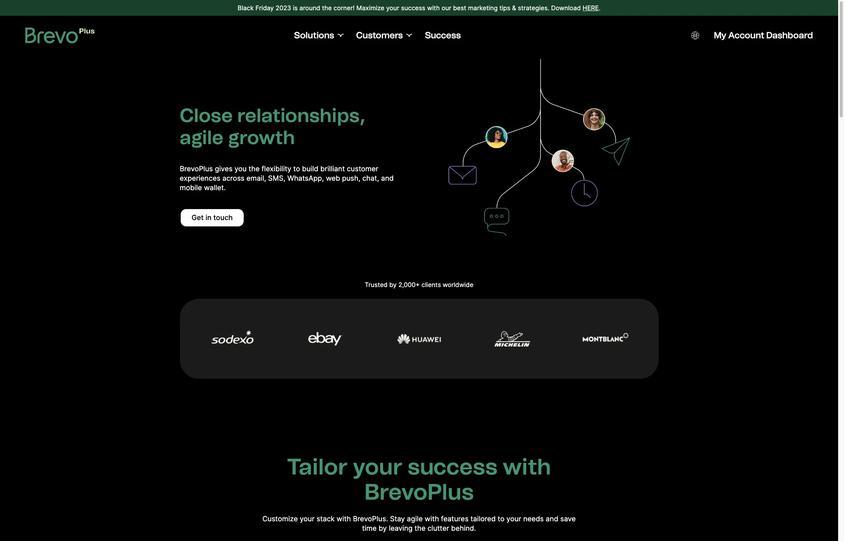 Task type: vqa. For each thing, say whether or not it's contained in the screenshot.
'around'
yes



Task type: locate. For each thing, give the bounding box(es) containing it.
2 horizontal spatial the
[[415, 524, 426, 533]]

sms,
[[268, 174, 286, 182]]

download
[[551, 4, 581, 12]]

success
[[401, 4, 426, 12], [408, 454, 498, 480]]

brevoplus inside the "brevoplus gives you the flexibility to build brilliant customer experiences across email, sms, whatsapp, web push, chat, and mobile wallet."
[[180, 165, 213, 173]]

0 horizontal spatial agile
[[180, 126, 224, 149]]

build
[[302, 165, 319, 173]]

0 vertical spatial agile
[[180, 126, 224, 149]]

by right time
[[379, 524, 387, 533]]

the inside customize your stack with brevoplus. stay agile with features tailored to your needs and save time by leaving the clutter behind.
[[415, 524, 426, 533]]

0 vertical spatial brevoplus
[[180, 165, 213, 173]]

solutions link
[[294, 30, 344, 41]]

brevo image
[[25, 28, 95, 43]]

brevoplus up experiences
[[180, 165, 213, 173]]

0 vertical spatial the
[[322, 4, 332, 12]]

strategies.
[[518, 4, 550, 12]]

the
[[322, 4, 332, 12], [249, 165, 260, 173], [415, 524, 426, 533]]

agile up gives
[[180, 126, 224, 149]]

my
[[714, 30, 727, 41]]

to up whatsapp,
[[293, 165, 300, 173]]

button image
[[691, 32, 699, 39]]

chat,
[[363, 174, 379, 182]]

your inside the tailor your success with brevoplus
[[353, 454, 403, 480]]

and
[[381, 174, 394, 182], [546, 515, 559, 523]]

customers
[[356, 30, 403, 41]]

2,000+
[[399, 281, 420, 289]]

agile
[[180, 126, 224, 149], [407, 515, 423, 523]]

tailor your success with brevoplus
[[287, 454, 551, 505]]

account
[[729, 30, 765, 41]]

1 vertical spatial by
[[379, 524, 387, 533]]

0 horizontal spatial brevoplus
[[180, 165, 213, 173]]

to right tailored
[[498, 515, 505, 523]]

1 vertical spatial to
[[498, 515, 505, 523]]

best
[[453, 4, 466, 12]]

experiences
[[180, 174, 220, 182]]

1 horizontal spatial brevoplus
[[365, 479, 474, 505]]

1 vertical spatial brevoplus
[[365, 479, 474, 505]]

&
[[512, 4, 516, 12]]

agile up leaving
[[407, 515, 423, 523]]

friday
[[256, 4, 274, 12]]

corner!
[[334, 4, 355, 12]]

solutions
[[294, 30, 334, 41]]

1 vertical spatial the
[[249, 165, 260, 173]]

1 vertical spatial agile
[[407, 515, 423, 523]]

get in touch
[[192, 213, 233, 222]]

2 vertical spatial the
[[415, 524, 426, 533]]

with
[[427, 4, 440, 12], [503, 454, 551, 480], [337, 515, 351, 523], [425, 515, 439, 523]]

to inside customize your stack with brevoplus. stay agile with features tailored to your needs and save time by leaving the clutter behind.
[[498, 515, 505, 523]]

by
[[390, 281, 397, 289], [379, 524, 387, 533]]

whatsapp,
[[288, 174, 324, 182]]

trusted
[[365, 281, 388, 289]]

web
[[326, 174, 340, 182]]

1 vertical spatial and
[[546, 515, 559, 523]]

get in touch button
[[180, 208, 245, 227]]

flexibility
[[262, 165, 291, 173]]

trusted by 2,000+ clients worldwide
[[365, 281, 474, 289]]

1 vertical spatial success
[[408, 454, 498, 480]]

.
[[599, 4, 601, 12]]

the right around
[[322, 4, 332, 12]]

0 vertical spatial to
[[293, 165, 300, 173]]

brevoplus
[[180, 165, 213, 173], [365, 479, 474, 505]]

needs
[[524, 515, 544, 523]]

by left 2,000+
[[390, 281, 397, 289]]

here
[[583, 4, 599, 12]]

your
[[386, 4, 400, 12], [353, 454, 403, 480], [300, 515, 315, 523], [507, 515, 522, 523]]

black
[[238, 4, 254, 12]]

with inside the tailor your success with brevoplus
[[503, 454, 551, 480]]

1 horizontal spatial agile
[[407, 515, 423, 523]]

to
[[293, 165, 300, 173], [498, 515, 505, 523]]

and left save
[[546, 515, 559, 523]]

0 horizontal spatial to
[[293, 165, 300, 173]]

0 horizontal spatial the
[[249, 165, 260, 173]]

1 horizontal spatial by
[[390, 281, 397, 289]]

wallet.
[[204, 184, 226, 192]]

0 vertical spatial and
[[381, 174, 394, 182]]

0 horizontal spatial and
[[381, 174, 394, 182]]

behind.
[[451, 524, 476, 533]]

success link
[[425, 30, 461, 41]]

the left clutter
[[415, 524, 426, 533]]

the up email,
[[249, 165, 260, 173]]

here link
[[583, 3, 599, 13]]

1 horizontal spatial and
[[546, 515, 559, 523]]

0 horizontal spatial by
[[379, 524, 387, 533]]

1 horizontal spatial to
[[498, 515, 505, 523]]

2023
[[276, 4, 291, 12]]

my account dashboard
[[714, 30, 813, 41]]

brevoplus up customize your stack with brevoplus. stay agile with features tailored to your needs and save time by leaving the clutter behind.
[[365, 479, 474, 505]]

and right 'chat,' on the top of the page
[[381, 174, 394, 182]]

customize
[[262, 515, 298, 523]]

customize your stack with brevoplus. stay agile with features tailored to your needs and save time by leaving the clutter behind.
[[262, 515, 576, 533]]



Task type: describe. For each thing, give the bounding box(es) containing it.
my account dashboard link
[[714, 30, 813, 41]]

mobile
[[180, 184, 202, 192]]

you
[[235, 165, 247, 173]]

tips
[[500, 4, 511, 12]]

brevoplus inside the tailor your success with brevoplus
[[365, 479, 474, 505]]

agile inside close relationships, agile growth
[[180, 126, 224, 149]]

close
[[180, 104, 233, 127]]

in
[[206, 213, 212, 222]]

clutter
[[428, 524, 449, 533]]

the inside the "brevoplus gives you the flexibility to build brilliant customer experiences across email, sms, whatsapp, web push, chat, and mobile wallet."
[[249, 165, 260, 173]]

0 vertical spatial success
[[401, 4, 426, 12]]

to inside the "brevoplus gives you the flexibility to build brilliant customer experiences across email, sms, whatsapp, web push, chat, and mobile wallet."
[[293, 165, 300, 173]]

marketing
[[468, 4, 498, 12]]

around
[[300, 4, 320, 12]]

push,
[[342, 174, 361, 182]]

touch
[[213, 213, 233, 222]]

get
[[192, 213, 204, 222]]

growth
[[228, 126, 295, 149]]

is
[[293, 4, 298, 12]]

brilliant
[[321, 165, 345, 173]]

dashboard
[[767, 30, 813, 41]]

brevoplus gives you the flexibility to build brilliant customer experiences across email, sms, whatsapp, web push, chat, and mobile wallet.
[[180, 165, 394, 192]]

our
[[442, 4, 452, 12]]

save
[[561, 515, 576, 523]]

and inside customize your stack with brevoplus. stay agile with features tailored to your needs and save time by leaving the clutter behind.
[[546, 515, 559, 523]]

customers link
[[356, 30, 413, 41]]

features
[[441, 515, 469, 523]]

customer
[[347, 165, 378, 173]]

tailor
[[287, 454, 348, 480]]

across
[[222, 174, 245, 182]]

relationships,
[[237, 104, 365, 127]]

close relationships, agile growth
[[180, 104, 365, 149]]

stay
[[390, 515, 405, 523]]

time
[[362, 524, 377, 533]]

and inside the "brevoplus gives you the flexibility to build brilliant customer experiences across email, sms, whatsapp, web push, chat, and mobile wallet."
[[381, 174, 394, 182]]

clients
[[422, 281, 441, 289]]

0 vertical spatial by
[[390, 281, 397, 289]]

email,
[[247, 174, 266, 182]]

tailored
[[471, 515, 496, 523]]

black friday 2023 is around the corner! maximize your success with our best marketing tips & strategies. download here .
[[238, 4, 601, 12]]

agile inside customize your stack with brevoplus. stay agile with features tailored to your needs and save time by leaving the clutter behind.
[[407, 515, 423, 523]]

stack
[[317, 515, 335, 523]]

worldwide
[[443, 281, 474, 289]]

maximize
[[357, 4, 385, 12]]

success inside the tailor your success with brevoplus
[[408, 454, 498, 480]]

success
[[425, 30, 461, 41]]

leaving
[[389, 524, 413, 533]]

brevoplus.
[[353, 515, 388, 523]]

by inside customize your stack with brevoplus. stay agile with features tailored to your needs and save time by leaving the clutter behind.
[[379, 524, 387, 533]]

1 horizontal spatial the
[[322, 4, 332, 12]]

gives
[[215, 165, 233, 173]]



